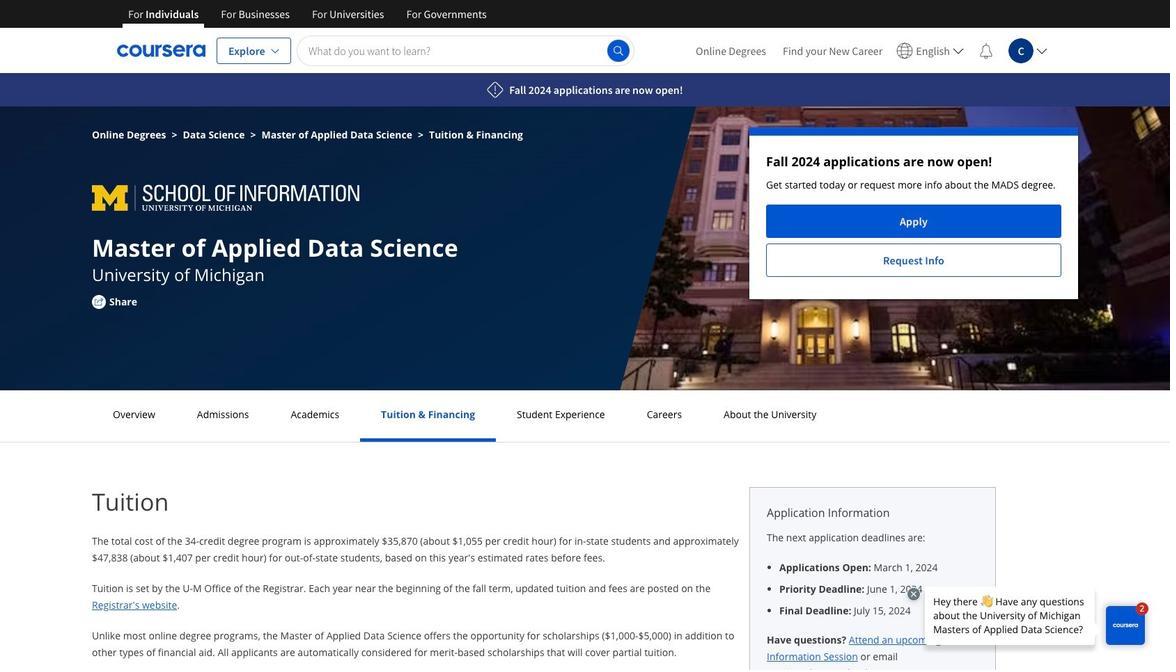 Task type: locate. For each thing, give the bounding box(es) containing it.
coursera image
[[117, 39, 205, 62]]

menu
[[687, 28, 1053, 73]]

None search field
[[297, 35, 634, 66]]

banner navigation
[[117, 0, 498, 28]]



Task type: describe. For each thing, give the bounding box(es) containing it.
university of michigan image
[[92, 178, 368, 211]]

What do you want to learn? text field
[[297, 35, 634, 66]]



Task type: vqa. For each thing, say whether or not it's contained in the screenshot.
google image
no



